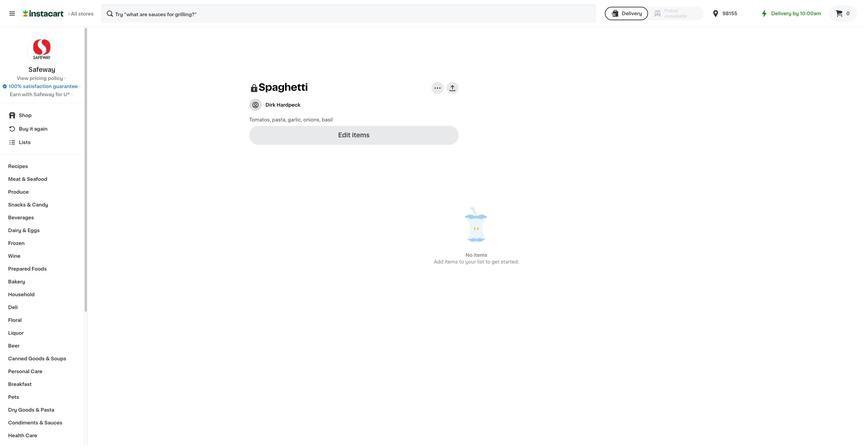 Task type: vqa. For each thing, say whether or not it's contained in the screenshot.
2
no



Task type: locate. For each thing, give the bounding box(es) containing it.
Search field
[[102, 5, 595, 22]]

instacart logo image
[[23, 9, 64, 18]]

safeway logo image
[[27, 35, 57, 65]]

None search field
[[101, 4, 596, 23]]

service type group
[[605, 7, 704, 20]]



